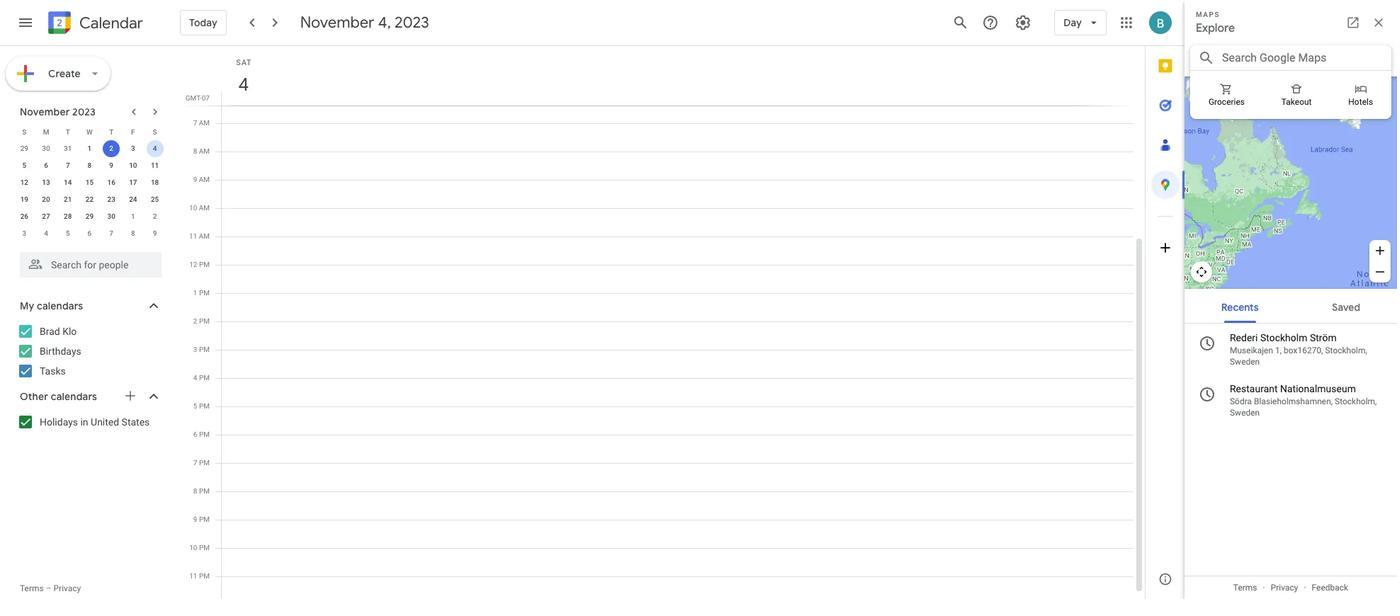 Task type: vqa. For each thing, say whether or not it's contained in the screenshot.


Task type: describe. For each thing, give the bounding box(es) containing it.
pm for 3 pm
[[199, 346, 210, 354]]

16
[[107, 179, 115, 186]]

1 horizontal spatial 3
[[131, 145, 135, 152]]

side panel section
[[1145, 46, 1185, 599]]

4,
[[378, 13, 391, 33]]

31
[[64, 145, 72, 152]]

create
[[48, 67, 81, 80]]

8 for 8 pm
[[193, 487, 197, 495]]

11 pm
[[189, 572, 210, 580]]

w
[[86, 128, 93, 136]]

3 pm
[[193, 346, 210, 354]]

27 element
[[38, 208, 55, 225]]

brad
[[40, 326, 60, 337]]

holidays
[[40, 417, 78, 428]]

11 am
[[189, 232, 210, 240]]

calendar
[[79, 13, 143, 33]]

december 5 element
[[59, 225, 76, 242]]

sat 4
[[236, 58, 252, 96]]

0 horizontal spatial 1
[[88, 145, 92, 152]]

8 for december 8 element
[[131, 230, 135, 237]]

28 element
[[59, 208, 76, 225]]

december 1 element
[[125, 208, 142, 225]]

6 pm
[[193, 431, 210, 439]]

27
[[42, 213, 50, 220]]

november 4, 2023
[[300, 13, 429, 33]]

23
[[107, 196, 115, 203]]

row containing s
[[13, 123, 166, 140]]

united
[[91, 417, 119, 428]]

1 for 1 pm
[[193, 289, 197, 297]]

6 for 6 pm
[[193, 431, 197, 439]]

row containing 12
[[13, 174, 166, 191]]

today button
[[180, 6, 227, 40]]

30 for 30 element
[[107, 213, 115, 220]]

9 am
[[193, 176, 210, 184]]

15 element
[[81, 174, 98, 191]]

10 am
[[189, 204, 210, 212]]

14
[[64, 179, 72, 186]]

add other calendars image
[[123, 389, 137, 403]]

states
[[122, 417, 150, 428]]

4 down 3 pm
[[193, 374, 197, 382]]

december 8 element
[[125, 225, 142, 242]]

0 vertical spatial 6
[[44, 162, 48, 169]]

3 for 3 pm
[[193, 346, 197, 354]]

7 for 7 pm
[[193, 459, 197, 467]]

4 grid
[[181, 46, 1145, 599]]

november for november 2023
[[20, 106, 70, 118]]

9 for december 9 element at the left top
[[153, 230, 157, 237]]

december 3 element
[[16, 225, 33, 242]]

8 up 15
[[88, 162, 92, 169]]

7 am
[[193, 119, 210, 127]]

f
[[131, 128, 135, 136]]

29 for october 29 element
[[20, 145, 28, 152]]

my
[[20, 300, 34, 312]]

other calendars
[[20, 390, 97, 403]]

other calendars button
[[3, 385, 176, 408]]

25 element
[[146, 191, 163, 208]]

row containing 5
[[13, 157, 166, 174]]

2 cell
[[100, 140, 122, 157]]

tasks
[[40, 366, 66, 377]]

19
[[20, 196, 28, 203]]

holidays in united states
[[40, 417, 150, 428]]

tab list inside the side panel section
[[1146, 46, 1185, 560]]

row containing 3
[[13, 225, 166, 242]]

calendar element
[[45, 9, 143, 40]]

1 pm
[[193, 289, 210, 297]]

23 element
[[103, 191, 120, 208]]

calendars for my calendars
[[37, 300, 83, 312]]

my calendars
[[20, 300, 83, 312]]

2 for 2 pm
[[193, 317, 197, 325]]

privacy
[[54, 584, 81, 594]]

9 for 9 am
[[193, 176, 197, 184]]

30 element
[[103, 208, 120, 225]]

birthdays
[[40, 346, 81, 357]]

7 pm
[[193, 459, 210, 467]]

pm for 9 pm
[[199, 516, 210, 524]]

sat
[[236, 58, 252, 67]]

gmt-
[[185, 94, 202, 102]]

12 element
[[16, 174, 33, 191]]

m
[[43, 128, 49, 136]]

1 vertical spatial 2023
[[72, 106, 96, 118]]

support image
[[982, 14, 999, 31]]

0 vertical spatial 2023
[[395, 13, 429, 33]]

8 for 8 am
[[193, 147, 197, 155]]

11 for 11 am
[[189, 232, 197, 240]]

11 element
[[146, 157, 163, 174]]

pm for 1 pm
[[199, 289, 210, 297]]

21 element
[[59, 191, 76, 208]]

11 for 11 pm
[[189, 572, 197, 580]]

5 pm
[[193, 402, 210, 410]]

privacy link
[[54, 584, 81, 594]]

6 for december 6 element
[[88, 230, 92, 237]]

17
[[129, 179, 137, 186]]

october 29 element
[[16, 140, 33, 157]]

saturday, november 4 element
[[227, 69, 260, 101]]

row containing 29
[[13, 140, 166, 157]]

3 for december 3 element
[[22, 230, 26, 237]]

22
[[86, 196, 94, 203]]

28
[[64, 213, 72, 220]]

am for 10 am
[[199, 204, 210, 212]]

pm for 2 pm
[[199, 317, 210, 325]]

terms – privacy
[[20, 584, 81, 594]]

november 2023
[[20, 106, 96, 118]]



Task type: locate. For each thing, give the bounding box(es) containing it.
30 down the m
[[42, 145, 50, 152]]

1 vertical spatial 2
[[153, 213, 157, 220]]

4 column header
[[221, 46, 1134, 106]]

october 31 element
[[59, 140, 76, 157]]

6 down october 30 element
[[44, 162, 48, 169]]

10
[[129, 162, 137, 169], [189, 204, 197, 212], [189, 544, 197, 552]]

4 up 11 element
[[153, 145, 157, 152]]

2 for 2, today "element"
[[109, 145, 113, 152]]

s
[[22, 128, 26, 136], [153, 128, 157, 136]]

0 horizontal spatial t
[[66, 128, 70, 136]]

pm for 11 pm
[[199, 572, 210, 580]]

pm for 8 pm
[[199, 487, 210, 495]]

s up 4 cell
[[153, 128, 157, 136]]

2 vertical spatial 6
[[193, 431, 197, 439]]

7 for december 7 element
[[109, 230, 113, 237]]

11 down 10 am
[[189, 232, 197, 240]]

1 horizontal spatial november
[[300, 13, 374, 33]]

2 pm from the top
[[199, 289, 210, 297]]

0 horizontal spatial 3
[[22, 230, 26, 237]]

0 vertical spatial 2
[[109, 145, 113, 152]]

2 vertical spatial 10
[[189, 544, 197, 552]]

1 row from the top
[[13, 123, 166, 140]]

0 horizontal spatial 29
[[20, 145, 28, 152]]

25
[[151, 196, 159, 203]]

6 up 7 pm
[[193, 431, 197, 439]]

december 7 element
[[103, 225, 120, 242]]

–
[[46, 584, 51, 594]]

7 for 7 am
[[193, 119, 197, 127]]

9 up 10 pm
[[193, 516, 197, 524]]

my calendars button
[[3, 295, 176, 317]]

5 pm from the top
[[199, 374, 210, 382]]

9 pm from the top
[[199, 487, 210, 495]]

11 pm from the top
[[199, 544, 210, 552]]

pm down 2 pm
[[199, 346, 210, 354]]

0 vertical spatial 12
[[20, 179, 28, 186]]

am down 9 am
[[199, 204, 210, 212]]

am for 9 am
[[199, 176, 210, 184]]

0 horizontal spatial 30
[[42, 145, 50, 152]]

1 down 24 element
[[131, 213, 135, 220]]

13 element
[[38, 174, 55, 191]]

7 down 30 element
[[109, 230, 113, 237]]

4 pm
[[193, 374, 210, 382]]

row
[[13, 123, 166, 140], [13, 140, 166, 157], [13, 157, 166, 174], [13, 174, 166, 191], [13, 191, 166, 208], [13, 208, 166, 225], [13, 225, 166, 242]]

0 horizontal spatial 5
[[22, 162, 26, 169]]

0 horizontal spatial 2023
[[72, 106, 96, 118]]

2 horizontal spatial 2
[[193, 317, 197, 325]]

12 pm from the top
[[199, 572, 210, 580]]

11 down 10 pm
[[189, 572, 197, 580]]

10 inside 'row'
[[129, 162, 137, 169]]

tab list
[[1146, 46, 1185, 560]]

8 pm
[[193, 487, 210, 495]]

4
[[238, 73, 248, 96], [153, 145, 157, 152], [44, 230, 48, 237], [193, 374, 197, 382]]

3 inside 4 'grid'
[[193, 346, 197, 354]]

row containing 26
[[13, 208, 166, 225]]

1 pm from the top
[[199, 261, 210, 269]]

pm down 4 pm
[[199, 402, 210, 410]]

30 for october 30 element
[[42, 145, 50, 152]]

calendar heading
[[77, 13, 143, 33]]

29 left october 30 element
[[20, 145, 28, 152]]

1 vertical spatial calendars
[[51, 390, 97, 403]]

4 row from the top
[[13, 174, 166, 191]]

1 vertical spatial 10
[[189, 204, 197, 212]]

1 horizontal spatial 6
[[88, 230, 92, 237]]

5 for 5 pm
[[193, 402, 197, 410]]

2 horizontal spatial 1
[[193, 289, 197, 297]]

12 inside 4 'grid'
[[189, 261, 197, 269]]

10 element
[[125, 157, 142, 174]]

8 down december 1 element
[[131, 230, 135, 237]]

29 element
[[81, 208, 98, 225]]

1 horizontal spatial 1
[[131, 213, 135, 220]]

november up the m
[[20, 106, 70, 118]]

in
[[80, 417, 88, 428]]

21
[[64, 196, 72, 203]]

0 horizontal spatial november
[[20, 106, 70, 118]]

6 pm from the top
[[199, 402, 210, 410]]

07
[[202, 94, 210, 102]]

1 inside 4 'grid'
[[193, 289, 197, 297]]

0 horizontal spatial 2
[[109, 145, 113, 152]]

9 pm
[[193, 516, 210, 524]]

row group
[[13, 140, 166, 242]]

5 am from the top
[[199, 232, 210, 240]]

november for november 4, 2023
[[300, 13, 374, 33]]

5 inside 4 'grid'
[[193, 402, 197, 410]]

pm down 10 pm
[[199, 572, 210, 580]]

2, today element
[[103, 140, 120, 157]]

t up 31 in the top left of the page
[[66, 128, 70, 136]]

1 horizontal spatial s
[[153, 128, 157, 136]]

1 horizontal spatial 29
[[86, 213, 94, 220]]

0 vertical spatial 10
[[129, 162, 137, 169]]

4 down 27 "element"
[[44, 230, 48, 237]]

10 pm
[[189, 544, 210, 552]]

pm down 3 pm
[[199, 374, 210, 382]]

december 9 element
[[146, 225, 163, 242]]

24
[[129, 196, 137, 203]]

2 vertical spatial 5
[[193, 402, 197, 410]]

calendars up brad klo
[[37, 300, 83, 312]]

12 for 12
[[20, 179, 28, 186]]

30 down the 23 element
[[107, 213, 115, 220]]

december 4 element
[[38, 225, 55, 242]]

1 for december 1 element
[[131, 213, 135, 220]]

pm down 8 pm
[[199, 516, 210, 524]]

6
[[44, 162, 48, 169], [88, 230, 92, 237], [193, 431, 197, 439]]

3 down 26 "element"
[[22, 230, 26, 237]]

12 down 11 am
[[189, 261, 197, 269]]

day
[[1064, 16, 1082, 29]]

22 element
[[81, 191, 98, 208]]

am for 7 am
[[199, 119, 210, 127]]

s up october 29 element
[[22, 128, 26, 136]]

terms link
[[20, 584, 44, 594]]

7 down october 31 element
[[66, 162, 70, 169]]

1 down w
[[88, 145, 92, 152]]

9 for 9 pm
[[193, 516, 197, 524]]

24 element
[[125, 191, 142, 208]]

6 row from the top
[[13, 208, 166, 225]]

7
[[193, 119, 197, 127], [66, 162, 70, 169], [109, 230, 113, 237], [193, 459, 197, 467]]

3 am from the top
[[199, 176, 210, 184]]

4 inside cell
[[153, 145, 157, 152]]

1 vertical spatial 6
[[88, 230, 92, 237]]

19 element
[[16, 191, 33, 208]]

0 vertical spatial 3
[[131, 145, 135, 152]]

10 up 11 am
[[189, 204, 197, 212]]

november 2023 grid
[[13, 123, 166, 242]]

other
[[20, 390, 48, 403]]

14 element
[[59, 174, 76, 191]]

1 vertical spatial 30
[[107, 213, 115, 220]]

12 for 12 pm
[[189, 261, 197, 269]]

5 row from the top
[[13, 191, 166, 208]]

4 down sat
[[238, 73, 248, 96]]

2 s from the left
[[153, 128, 157, 136]]

december 2 element
[[146, 208, 163, 225]]

my calendars list
[[3, 320, 176, 383]]

10 for 10
[[129, 162, 137, 169]]

None search field
[[0, 247, 176, 278]]

10 for 10 pm
[[189, 544, 197, 552]]

2 horizontal spatial 3
[[193, 346, 197, 354]]

5 down 28 element
[[66, 230, 70, 237]]

3 row from the top
[[13, 157, 166, 174]]

4 cell
[[144, 140, 166, 157]]

am
[[199, 119, 210, 127], [199, 147, 210, 155], [199, 176, 210, 184], [199, 204, 210, 212], [199, 232, 210, 240]]

6 down 29 element
[[88, 230, 92, 237]]

0 vertical spatial calendars
[[37, 300, 83, 312]]

29 for 29 element
[[86, 213, 94, 220]]

2 t from the left
[[109, 128, 114, 136]]

9 down 2, today "element"
[[109, 162, 113, 169]]

0 horizontal spatial 12
[[20, 179, 28, 186]]

26 element
[[16, 208, 33, 225]]

10 up 17
[[129, 162, 137, 169]]

t
[[66, 128, 70, 136], [109, 128, 114, 136]]

terms
[[20, 584, 44, 594]]

gmt-07
[[185, 94, 210, 102]]

pm up 1 pm
[[199, 261, 210, 269]]

7 up 8 pm
[[193, 459, 197, 467]]

2 row from the top
[[13, 140, 166, 157]]

calendars up in
[[51, 390, 97, 403]]

12
[[20, 179, 28, 186], [189, 261, 197, 269]]

9 up 10 am
[[193, 176, 197, 184]]

2 am from the top
[[199, 147, 210, 155]]

2 inside 4 'grid'
[[193, 317, 197, 325]]

2 horizontal spatial 6
[[193, 431, 197, 439]]

0 vertical spatial november
[[300, 13, 374, 33]]

pm for 6 pm
[[199, 431, 210, 439]]

10 for 10 am
[[189, 204, 197, 212]]

1 vertical spatial 3
[[22, 230, 26, 237]]

0 vertical spatial 30
[[42, 145, 50, 152]]

am down the '8 am'
[[199, 176, 210, 184]]

1 vertical spatial 11
[[189, 232, 197, 240]]

9 down december 2 element
[[153, 230, 157, 237]]

pm for 4 pm
[[199, 374, 210, 382]]

1 vertical spatial november
[[20, 106, 70, 118]]

december 6 element
[[81, 225, 98, 242]]

11 for 11
[[151, 162, 159, 169]]

am up 9 am
[[199, 147, 210, 155]]

pm up 3 pm
[[199, 317, 210, 325]]

4 am from the top
[[199, 204, 210, 212]]

3
[[131, 145, 135, 152], [22, 230, 26, 237], [193, 346, 197, 354]]

30
[[42, 145, 50, 152], [107, 213, 115, 220]]

brad klo
[[40, 326, 77, 337]]

2 inside december 2 element
[[153, 213, 157, 220]]

row containing 19
[[13, 191, 166, 208]]

october 30 element
[[38, 140, 55, 157]]

10 pm from the top
[[199, 516, 210, 524]]

18
[[151, 179, 159, 186]]

11 inside 'row'
[[151, 162, 159, 169]]

12 up 19
[[20, 179, 28, 186]]

2 vertical spatial 2
[[193, 317, 197, 325]]

pm down 7 pm
[[199, 487, 210, 495]]

20 element
[[38, 191, 55, 208]]

15
[[86, 179, 94, 186]]

2 vertical spatial 1
[[193, 289, 197, 297]]

day button
[[1054, 6, 1107, 40]]

pm up 8 pm
[[199, 459, 210, 467]]

12 inside 'row'
[[20, 179, 28, 186]]

11
[[151, 162, 159, 169], [189, 232, 197, 240], [189, 572, 197, 580]]

1 horizontal spatial 2
[[153, 213, 157, 220]]

2023 right 4,
[[395, 13, 429, 33]]

8 down 7 am
[[193, 147, 197, 155]]

pm up 7 pm
[[199, 431, 210, 439]]

2
[[109, 145, 113, 152], [153, 213, 157, 220], [193, 317, 197, 325]]

pm for 12 pm
[[199, 261, 210, 269]]

am for 8 am
[[199, 147, 210, 155]]

1 horizontal spatial 30
[[107, 213, 115, 220]]

row group containing 29
[[13, 140, 166, 242]]

3 pm from the top
[[199, 317, 210, 325]]

2 for december 2 element
[[153, 213, 157, 220]]

26
[[20, 213, 28, 220]]

2 inside 2, today "element"
[[109, 145, 113, 152]]

am up 12 pm
[[199, 232, 210, 240]]

1
[[88, 145, 92, 152], [131, 213, 135, 220], [193, 289, 197, 297]]

7 pm from the top
[[199, 431, 210, 439]]

29
[[20, 145, 28, 152], [86, 213, 94, 220]]

10 up the 11 pm
[[189, 544, 197, 552]]

5 down october 29 element
[[22, 162, 26, 169]]

3 down 2 pm
[[193, 346, 197, 354]]

settings menu image
[[1015, 14, 1032, 31]]

2 vertical spatial 3
[[193, 346, 197, 354]]

8
[[193, 147, 197, 155], [88, 162, 92, 169], [131, 230, 135, 237], [193, 487, 197, 495]]

6 inside 4 'grid'
[[193, 431, 197, 439]]

12 pm
[[189, 261, 210, 269]]

29 down 22 element
[[86, 213, 94, 220]]

0 horizontal spatial s
[[22, 128, 26, 136]]

0 horizontal spatial 6
[[44, 162, 48, 169]]

16 element
[[103, 174, 120, 191]]

0 vertical spatial 29
[[20, 145, 28, 152]]

pm for 10 pm
[[199, 544, 210, 552]]

9
[[109, 162, 113, 169], [193, 176, 197, 184], [153, 230, 157, 237], [193, 516, 197, 524]]

2023
[[395, 13, 429, 33], [72, 106, 96, 118]]

november
[[300, 13, 374, 33], [20, 106, 70, 118]]

13
[[42, 179, 50, 186]]

8 pm from the top
[[199, 459, 210, 467]]

2 vertical spatial 11
[[189, 572, 197, 580]]

7 row from the top
[[13, 225, 166, 242]]

1 horizontal spatial 5
[[66, 230, 70, 237]]

5
[[22, 162, 26, 169], [66, 230, 70, 237], [193, 402, 197, 410]]

3 down f
[[131, 145, 135, 152]]

4 pm from the top
[[199, 346, 210, 354]]

5 down 4 pm
[[193, 402, 197, 410]]

main drawer image
[[17, 14, 34, 31]]

1 vertical spatial 29
[[86, 213, 94, 220]]

pm down 9 pm at the bottom left
[[199, 544, 210, 552]]

1 t from the left
[[66, 128, 70, 136]]

20
[[42, 196, 50, 203]]

Search for people text field
[[28, 252, 153, 278]]

1 s from the left
[[22, 128, 26, 136]]

2 horizontal spatial 5
[[193, 402, 197, 410]]

4 inside sat 4
[[238, 73, 248, 96]]

november left 4,
[[300, 13, 374, 33]]

pm for 7 pm
[[199, 459, 210, 467]]

1 down 12 pm
[[193, 289, 197, 297]]

5 for december 5 element
[[66, 230, 70, 237]]

1 horizontal spatial 2023
[[395, 13, 429, 33]]

17 element
[[125, 174, 142, 191]]

1 vertical spatial 5
[[66, 230, 70, 237]]

create button
[[6, 57, 110, 91]]

today
[[189, 16, 217, 29]]

0 vertical spatial 11
[[151, 162, 159, 169]]

8 down 7 pm
[[193, 487, 197, 495]]

11 down 4 cell
[[151, 162, 159, 169]]

1 horizontal spatial 12
[[189, 261, 197, 269]]

calendars
[[37, 300, 83, 312], [51, 390, 97, 403]]

18 element
[[146, 174, 163, 191]]

2023 up w
[[72, 106, 96, 118]]

am down 07
[[199, 119, 210, 127]]

8 am
[[193, 147, 210, 155]]

calendars for other calendars
[[51, 390, 97, 403]]

pm
[[199, 261, 210, 269], [199, 289, 210, 297], [199, 317, 210, 325], [199, 346, 210, 354], [199, 374, 210, 382], [199, 402, 210, 410], [199, 431, 210, 439], [199, 459, 210, 467], [199, 487, 210, 495], [199, 516, 210, 524], [199, 544, 210, 552], [199, 572, 210, 580]]

1 horizontal spatial t
[[109, 128, 114, 136]]

1 am from the top
[[199, 119, 210, 127]]

2 pm
[[193, 317, 210, 325]]

7 down gmt- at left
[[193, 119, 197, 127]]

0 vertical spatial 5
[[22, 162, 26, 169]]

1 vertical spatial 1
[[131, 213, 135, 220]]

1 vertical spatial 12
[[189, 261, 197, 269]]

am for 11 am
[[199, 232, 210, 240]]

t up 2 cell
[[109, 128, 114, 136]]

pm up 2 pm
[[199, 289, 210, 297]]

pm for 5 pm
[[199, 402, 210, 410]]

klo
[[62, 326, 77, 337]]

0 vertical spatial 1
[[88, 145, 92, 152]]



